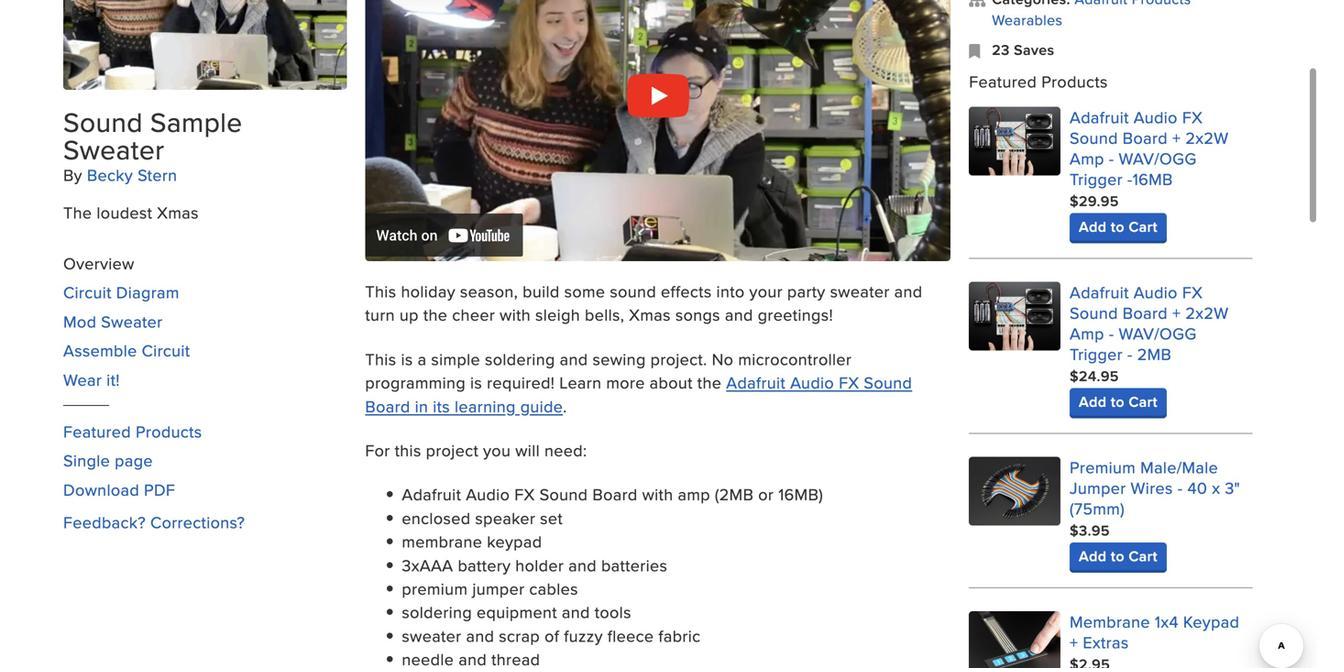 Task type: vqa. For each thing, say whether or not it's contained in the screenshot.
Featured products for Guide region
yes



Task type: locate. For each thing, give the bounding box(es) containing it.
2 trigger from the top
[[1070, 343, 1123, 366]]

add to cart link down $24.95 on the right bottom of page
[[1070, 388, 1167, 416]]

1 horizontal spatial products
[[1041, 70, 1108, 93]]

0 vertical spatial this
[[365, 279, 396, 303]]

the
[[423, 303, 448, 326], [697, 371, 722, 394]]

featured up "single"
[[63, 420, 131, 443]]

guide metadata element
[[969, 0, 1253, 61]]

for
[[365, 439, 390, 462]]

holder
[[515, 553, 564, 577]]

2 add to cart link from the top
[[1070, 388, 1167, 416]]

board inside adafruit audio fx sound board + 2x2w amp - wav/ogg trigger - 2mb $24.95 add to cart
[[1123, 301, 1168, 325]]

board left in
[[365, 394, 410, 418]]

40
[[1187, 476, 1207, 500]]

is left a on the bottom
[[401, 347, 413, 371]]

the down no
[[697, 371, 722, 394]]

-
[[1109, 147, 1114, 170], [1127, 167, 1133, 191], [1109, 322, 1114, 345], [1127, 343, 1133, 366], [1178, 476, 1183, 500]]

- left 40
[[1178, 476, 1183, 500]]

guide
[[520, 394, 563, 418]]

fx for adafruit audio fx sound board + 2x2w amp - wav/ogg trigger -16mb $29.95 add to cart
[[1182, 106, 1203, 129]]

mod
[[63, 310, 96, 333]]

2 amp from the top
[[1070, 322, 1104, 345]]

cart down 16mb
[[1129, 216, 1158, 238]]

add down $3.95
[[1079, 546, 1107, 567]]

0 vertical spatial products
[[1041, 70, 1108, 93]]

fx inside adafruit audio fx sound board + 2x2w amp - wav/ogg trigger - 2mb $24.95 add to cart
[[1182, 281, 1203, 304]]

3 add from the top
[[1079, 546, 1107, 567]]

xmas inside guide tagline 'element'
[[157, 201, 199, 224]]

1 wav/ogg from the top
[[1119, 147, 1197, 170]]

1 vertical spatial this
[[365, 347, 396, 371]]

1 vertical spatial sweater
[[101, 310, 163, 333]]

1 vertical spatial circuit
[[142, 339, 190, 362]]

add
[[1079, 216, 1107, 238], [1079, 391, 1107, 413], [1079, 546, 1107, 567]]

to inside adafruit audio fx sound board + 2x2w amp - wav/ogg trigger - 2mb $24.95 add to cart
[[1111, 391, 1125, 413]]

to inside premium male/male jumper wires - 40 x 3" (75mm) $3.95 add to cart
[[1111, 546, 1125, 567]]

sweater
[[830, 279, 890, 303], [402, 624, 462, 648]]

cheer
[[452, 303, 495, 326]]

membrane 1x4 keypad + extras
[[1070, 610, 1240, 654]]

tools
[[595, 601, 631, 624]]

1 vertical spatial 2x2w
[[1185, 301, 1229, 325]]

1 vertical spatial wav/ogg
[[1119, 322, 1197, 345]]

1 to from the top
[[1111, 216, 1125, 238]]

2 2x2w from the top
[[1185, 301, 1229, 325]]

a long blue rectangular audio fx sound board assembled onto two half-size breadboards. the board is wired up to a 3 x aa battery pack and two speakers. a white hand presses a row of small tactile buttons wired up to the audio board. image
[[969, 107, 1061, 176], [969, 282, 1061, 351]]

1 a long blue rectangular audio fx sound board assembled onto two half-size breadboards. the board is wired up to a 3 x aa battery pack and two speakers. a white hand presses a row of small tactile buttons wired up to the audio board. image from the top
[[969, 107, 1061, 176]]

cart inside adafruit audio fx sound board + 2x2w amp - wav/ogg trigger - 2mb $24.95 add to cart
[[1129, 391, 1158, 413]]

adafruit audio fx sound board + 2x2w amp - wav/ogg trigger -16mb link
[[1070, 106, 1229, 191]]

adafruit inside adafruit audio fx sound board + 2x2w amp - wav/ogg trigger -16mb $29.95 add to cart
[[1070, 106, 1129, 129]]

1 amp from the top
[[1070, 147, 1104, 170]]

board up 2mb at the right of page
[[1123, 301, 1168, 325]]

16mb
[[1133, 167, 1173, 191]]

sound
[[610, 279, 656, 303]]

premium
[[402, 577, 468, 600]]

1 vertical spatial featured
[[63, 420, 131, 443]]

corrections?
[[150, 511, 245, 534]]

2 vertical spatial add
[[1079, 546, 1107, 567]]

trigger for adafruit audio fx sound board + 2x2w amp - wav/ogg trigger -16mb
[[1070, 167, 1123, 191]]

amp up $24.95 on the right bottom of page
[[1070, 322, 1104, 345]]

to down $24.95 on the right bottom of page
[[1111, 391, 1125, 413]]

2 a long blue rectangular audio fx sound board assembled onto two half-size breadboards. the board is wired up to a 3 x aa battery pack and two speakers. a white hand presses a row of small tactile buttons wired up to the audio board. image from the top
[[969, 282, 1061, 351]]

3 add to cart link from the top
[[1070, 543, 1167, 570]]

0 vertical spatial a long blue rectangular audio fx sound board assembled onto two half-size breadboards. the board is wired up to a 3 x aa battery pack and two speakers. a white hand presses a row of small tactile buttons wired up to the audio board. image
[[969, 107, 1061, 176]]

1 vertical spatial soldering
[[402, 601, 472, 624]]

soldering
[[485, 347, 555, 371], [402, 601, 472, 624]]

cart down 2mb at the right of page
[[1129, 391, 1158, 413]]

0 vertical spatial circuit
[[63, 281, 112, 304]]

0 vertical spatial to
[[1111, 216, 1125, 238]]

circuit
[[63, 281, 112, 304], [142, 339, 190, 362]]

1 this from the top
[[365, 279, 396, 303]]

featured down 23 at the top right of page
[[969, 70, 1037, 93]]

3xaaa
[[402, 553, 453, 577]]

audio for adafruit audio fx sound board in its learning guide
[[790, 371, 834, 394]]

soldering down premium
[[402, 601, 472, 624]]

0 vertical spatial amp
[[1070, 147, 1104, 170]]

guide tagline element
[[63, 201, 347, 224]]

0 vertical spatial soldering
[[485, 347, 555, 371]]

this inside this is a simple soldering and sewing project. no microcontroller programming is required! learn more about the
[[365, 347, 396, 371]]

set
[[540, 506, 563, 530]]

sewing
[[593, 347, 646, 371]]

wav/ogg up $29.95
[[1119, 147, 1197, 170]]

1 cart from the top
[[1129, 216, 1158, 238]]

- left 2mb at the right of page
[[1127, 343, 1133, 366]]

keypad
[[1183, 610, 1240, 634]]

cart for 16mb
[[1129, 216, 1158, 238]]

adafruit
[[1070, 106, 1129, 129], [1070, 281, 1129, 304], [726, 371, 786, 394], [402, 483, 461, 506]]

featured for featured products single page download pdf
[[63, 420, 131, 443]]

2 vertical spatial add to cart link
[[1070, 543, 1167, 570]]

0 horizontal spatial xmas
[[157, 201, 199, 224]]

3 cart from the top
[[1129, 546, 1158, 567]]

adafruit for adafruit audio fx sound board + 2x2w amp - wav/ogg trigger - 2mb $24.95 add to cart
[[1070, 281, 1129, 304]]

add to cart link for 2mb
[[1070, 388, 1167, 416]]

0 vertical spatial add to cart link
[[1070, 213, 1167, 241]]

0 vertical spatial with
[[500, 303, 531, 326]]

0 horizontal spatial the
[[423, 303, 448, 326]]

assemble
[[63, 339, 137, 362]]

add to cart link for cart
[[1070, 543, 1167, 570]]

audio up speaker
[[466, 483, 510, 506]]

products down "guide favorites count" "element"
[[1041, 70, 1108, 93]]

+ inside adafruit audio fx sound board + 2x2w amp - wav/ogg trigger - 2mb $24.95 add to cart
[[1172, 301, 1181, 325]]

adafruit inside adafruit audio fx sound board in its learning guide
[[726, 371, 786, 394]]

3 to from the top
[[1111, 546, 1125, 567]]

products inside featured products single page download pdf
[[136, 420, 202, 443]]

fx for adafruit audio fx sound board in its learning guide
[[839, 371, 859, 394]]

this left a on the bottom
[[365, 347, 396, 371]]

this holiday season, build some sound effects into your party sweater and turn up the cheer with sleigh bells, xmas songs and greetings!
[[365, 279, 923, 326]]

feedback? corrections? link
[[63, 511, 245, 534]]

1 horizontal spatial sweater
[[830, 279, 890, 303]]

the down the holiday
[[423, 303, 448, 326]]

0 vertical spatial add
[[1079, 216, 1107, 238]]

assemble circuit link
[[63, 339, 190, 362]]

products for featured products
[[1041, 70, 1108, 93]]

in
[[415, 394, 428, 418]]

2 vertical spatial cart
[[1129, 546, 1158, 567]]

no
[[712, 347, 734, 371]]

adafruit down "guide favorites count" "element"
[[1070, 106, 1129, 129]]

1 vertical spatial sweater
[[402, 624, 462, 648]]

sweater
[[63, 130, 164, 169], [101, 310, 163, 333]]

audio inside adafruit audio fx sound board with amp (2mb or 16mb) enclosed speaker set membrane keypad 3xaaa battery holder and batteries premium jumper cables soldering equipment and tools sweater and scrap of fuzzy fleece fabric
[[466, 483, 510, 506]]

0 horizontal spatial featured
[[63, 420, 131, 443]]

1 vertical spatial trigger
[[1070, 343, 1123, 366]]

soldering up required!
[[485, 347, 555, 371]]

audio up 2mb at the right of page
[[1134, 281, 1178, 304]]

audio inside adafruit audio fx sound board in its learning guide
[[790, 371, 834, 394]]

amp inside adafruit audio fx sound board + 2x2w amp - wav/ogg trigger -16mb $29.95 add to cart
[[1070, 147, 1104, 170]]

amp for adafruit audio fx sound board + 2x2w amp - wav/ogg trigger - 2mb
[[1070, 322, 1104, 345]]

board up batteries
[[592, 483, 638, 506]]

2mb
[[1137, 343, 1172, 366]]

0 horizontal spatial products
[[136, 420, 202, 443]]

cart inside premium male/male jumper wires - 40 x 3" (75mm) $3.95 add to cart
[[1129, 546, 1158, 567]]

sound inside adafruit audio fx sound board + 2x2w amp - wav/ogg trigger -16mb $29.95 add to cart
[[1070, 126, 1118, 150]]

build
[[523, 279, 560, 303]]

add inside adafruit audio fx sound board + 2x2w amp - wav/ogg trigger -16mb $29.95 add to cart
[[1079, 216, 1107, 238]]

0 vertical spatial wav/ogg
[[1119, 147, 1197, 170]]

0 horizontal spatial with
[[500, 303, 531, 326]]

0 vertical spatial +
[[1172, 126, 1181, 150]]

sweater right party on the top of page
[[830, 279, 890, 303]]

jumper
[[472, 577, 525, 600]]

male/male
[[1140, 456, 1218, 479]]

finger pressing a button of 1x4 flexible  keypad image
[[969, 612, 1061, 668]]

sound for adafruit audio fx sound board + 2x2w amp - wav/ogg trigger -16mb $29.95 add to cart
[[1070, 126, 1118, 150]]

is up learning
[[470, 371, 482, 394]]

0 vertical spatial xmas
[[157, 201, 199, 224]]

+ for 16mb
[[1172, 126, 1181, 150]]

with left amp
[[642, 483, 673, 506]]

xmas down stern
[[157, 201, 199, 224]]

to for 16mb
[[1111, 216, 1125, 238]]

audio inside adafruit audio fx sound board + 2x2w amp - wav/ogg trigger -16mb $29.95 add to cart
[[1134, 106, 1178, 129]]

sound inside adafruit audio fx sound board + 2x2w amp - wav/ogg trigger - 2mb $24.95 add to cart
[[1070, 301, 1118, 325]]

0 horizontal spatial soldering
[[402, 601, 472, 624]]

0 vertical spatial sweater
[[830, 279, 890, 303]]

add to cart link down $3.95
[[1070, 543, 1167, 570]]

add down $29.95
[[1079, 216, 1107, 238]]

0 vertical spatial trigger
[[1070, 167, 1123, 191]]

1 vertical spatial add
[[1079, 391, 1107, 413]]

1 2x2w from the top
[[1185, 126, 1229, 150]]

to
[[1111, 216, 1125, 238], [1111, 391, 1125, 413], [1111, 546, 1125, 567]]

fx inside adafruit audio fx sound board + 2x2w amp - wav/ogg trigger -16mb $29.95 add to cart
[[1182, 106, 1203, 129]]

board up 16mb
[[1123, 126, 1168, 150]]

categories image
[[969, 0, 983, 30]]

1 vertical spatial xmas
[[629, 303, 671, 326]]

to inside adafruit audio fx sound board + 2x2w amp - wav/ogg trigger -16mb $29.95 add to cart
[[1111, 216, 1125, 238]]

1 vertical spatial the
[[697, 371, 722, 394]]

0 vertical spatial cart
[[1129, 216, 1158, 238]]

adafruit audio fx sound board + 2x2w amp - wav/ogg trigger -16mb $29.95 add to cart
[[1070, 106, 1229, 238]]

2x2w
[[1185, 126, 1229, 150], [1185, 301, 1229, 325]]

featured inside featured products for guide region
[[969, 70, 1037, 93]]

audio
[[1134, 106, 1178, 129], [1134, 281, 1178, 304], [790, 371, 834, 394], [466, 483, 510, 506]]

this
[[365, 279, 396, 303], [365, 347, 396, 371]]

xmas
[[157, 201, 199, 224], [629, 303, 671, 326]]

2 this from the top
[[365, 347, 396, 371]]

pdf
[[144, 478, 175, 501]]

batteries
[[601, 553, 668, 577]]

guide favorites count element
[[969, 39, 1253, 61]]

fabric
[[659, 624, 701, 648]]

wav/ogg inside adafruit audio fx sound board + 2x2w amp - wav/ogg trigger - 2mb $24.95 add to cart
[[1119, 322, 1197, 345]]

products up the "page"
[[136, 420, 202, 443]]

add for adafruit audio fx sound board + 2x2w amp - wav/ogg trigger - 2mb
[[1079, 391, 1107, 413]]

0 horizontal spatial circuit
[[63, 281, 112, 304]]

programming
[[365, 371, 466, 394]]

0 vertical spatial the
[[423, 303, 448, 326]]

amp
[[1070, 147, 1104, 170], [1070, 322, 1104, 345]]

2x2w inside adafruit audio fx sound board + 2x2w amp - wav/ogg trigger - 2mb $24.95 add to cart
[[1185, 301, 1229, 325]]

+ for 2mb
[[1172, 301, 1181, 325]]

$29.95
[[1070, 190, 1119, 212]]

more
[[606, 371, 645, 394]]

guide categories element
[[969, 0, 1253, 30]]

wav/ogg up $24.95 on the right bottom of page
[[1119, 322, 1197, 345]]

audio down microcontroller
[[790, 371, 834, 394]]

add to cart link for 16mb
[[1070, 213, 1167, 241]]

audio up 16mb
[[1134, 106, 1178, 129]]

fx inside adafruit audio fx sound board with amp (2mb or 16mb) enclosed speaker set membrane keypad 3xaaa battery holder and batteries premium jumper cables soldering equipment and tools sweater and scrap of fuzzy fleece fabric
[[514, 483, 535, 506]]

xmas down "sound"
[[629, 303, 671, 326]]

up
[[400, 303, 419, 326]]

angled shot of premium male/male jumper wires - 40 x 3 (75mm) image
[[969, 457, 1061, 526]]

effects
[[661, 279, 712, 303]]

1 vertical spatial amp
[[1070, 322, 1104, 345]]

audio inside adafruit audio fx sound board + 2x2w amp - wav/ogg trigger - 2mb $24.95 add to cart
[[1134, 281, 1178, 304]]

this inside this holiday season, build some sound effects into your party sweater and turn up the cheer with sleigh bells, xmas songs and greetings!
[[365, 279, 396, 303]]

to down $29.95
[[1111, 216, 1125, 238]]

trigger left 2mb at the right of page
[[1070, 343, 1123, 366]]

0 horizontal spatial sweater
[[402, 624, 462, 648]]

adafruit inside adafruit audio fx sound board + 2x2w amp - wav/ogg trigger - 2mb $24.95 add to cart
[[1070, 281, 1129, 304]]

trigger for adafruit audio fx sound board + 2x2w amp - wav/ogg trigger - 2mb
[[1070, 343, 1123, 366]]

1 vertical spatial add to cart link
[[1070, 388, 1167, 416]]

fleece
[[608, 624, 654, 648]]

2x2w inside adafruit audio fx sound board + 2x2w amp - wav/ogg trigger -16mb $29.95 add to cart
[[1185, 126, 1229, 150]]

2 cart from the top
[[1129, 391, 1158, 413]]

adafruit for adafruit audio fx sound board with amp (2mb or 16mb) enclosed speaker set membrane keypad 3xaaa battery holder and batteries premium jumper cables soldering equipment and tools sweater and scrap of fuzzy fleece fabric
[[402, 483, 461, 506]]

1 vertical spatial +
[[1172, 301, 1181, 325]]

cart inside adafruit audio fx sound board + 2x2w amp - wav/ogg trigger -16mb $29.95 add to cart
[[1129, 216, 1158, 238]]

products for featured products single page download pdf
[[136, 420, 202, 443]]

wear
[[63, 368, 102, 391]]

1 horizontal spatial the
[[697, 371, 722, 394]]

1 horizontal spatial xmas
[[629, 303, 671, 326]]

to down (75mm)
[[1111, 546, 1125, 567]]

+ inside adafruit audio fx sound board + 2x2w amp - wav/ogg trigger -16mb $29.95 add to cart
[[1172, 126, 1181, 150]]

2 add from the top
[[1079, 391, 1107, 413]]

products inside region
[[1041, 70, 1108, 93]]

0 vertical spatial 2x2w
[[1185, 126, 1229, 150]]

adafruit audio fx sound board + 2x2w amp - wav/ogg trigger - 2mb $24.95 add to cart
[[1070, 281, 1229, 413]]

1 horizontal spatial featured
[[969, 70, 1037, 93]]

1 vertical spatial products
[[136, 420, 202, 443]]

add inside adafruit audio fx sound board + 2x2w amp - wav/ogg trigger - 2mb $24.95 add to cart
[[1079, 391, 1107, 413]]

add inside premium male/male jumper wires - 40 x 3" (75mm) $3.95 add to cart
[[1079, 546, 1107, 567]]

sound inside adafruit audio fx sound board with amp (2mb or 16mb) enclosed speaker set membrane keypad 3xaaa battery holder and batteries premium jumper cables soldering equipment and tools sweater and scrap of fuzzy fleece fabric
[[540, 483, 588, 506]]

cart down wires
[[1129, 546, 1158, 567]]

$24.95
[[1070, 365, 1119, 387]]

x
[[1212, 476, 1220, 500]]

adafruit for adafruit audio fx sound board in its learning guide
[[726, 371, 786, 394]]

1 horizontal spatial with
[[642, 483, 673, 506]]

adafruit inside adafruit audio fx sound board with amp (2mb or 16mb) enclosed speaker set membrane keypad 3xaaa battery holder and batteries premium jumper cables soldering equipment and tools sweater and scrap of fuzzy fleece fabric
[[402, 483, 461, 506]]

board for membrane
[[592, 483, 638, 506]]

guide navigation element
[[63, 242, 347, 511]]

1 vertical spatial a long blue rectangular audio fx sound board assembled onto two half-size breadboards. the board is wired up to a 3 x aa battery pack and two speakers. a white hand presses a row of small tactile buttons wired up to the audio board. image
[[969, 282, 1061, 351]]

$3.95
[[1070, 520, 1110, 541]]

with down build
[[500, 303, 531, 326]]

1 add to cart link from the top
[[1070, 213, 1167, 241]]

0 vertical spatial featured
[[969, 70, 1037, 93]]

2 vertical spatial to
[[1111, 546, 1125, 567]]

sweater down premium
[[402, 624, 462, 648]]

wav/ogg inside adafruit audio fx sound board + 2x2w amp - wav/ogg trigger -16mb $29.95 add to cart
[[1119, 147, 1197, 170]]

featured inside featured products single page download pdf
[[63, 420, 131, 443]]

trigger left 16mb
[[1070, 167, 1123, 191]]

wearables
[[992, 9, 1063, 30]]

audio for adafruit audio fx sound board + 2x2w amp - wav/ogg trigger -16mb $29.95 add to cart
[[1134, 106, 1178, 129]]

keypad
[[487, 530, 542, 553]]

adafruit up $24.95 on the right bottom of page
[[1070, 281, 1129, 304]]

fx
[[1182, 106, 1203, 129], [1182, 281, 1203, 304], [839, 371, 859, 394], [514, 483, 535, 506]]

trigger inside adafruit audio fx sound board + 2x2w amp - wav/ogg trigger - 2mb $24.95 add to cart
[[1070, 343, 1123, 366]]

1 vertical spatial with
[[642, 483, 673, 506]]

sweater inside sound sample sweater by becky stern
[[63, 130, 164, 169]]

board inside adafruit audio fx sound board + 2x2w amp - wav/ogg trigger -16mb $29.95 add to cart
[[1123, 126, 1168, 150]]

this up turn
[[365, 279, 396, 303]]

adafruit up enclosed
[[402, 483, 461, 506]]

1 horizontal spatial soldering
[[485, 347, 555, 371]]

stern
[[138, 163, 177, 187]]

board inside adafruit audio fx sound board with amp (2mb or 16mb) enclosed speaker set membrane keypad 3xaaa battery holder and batteries premium jumper cables soldering equipment and tools sweater and scrap of fuzzy fleece fabric
[[592, 483, 638, 506]]

1 trigger from the top
[[1070, 167, 1123, 191]]

amp inside adafruit audio fx sound board + 2x2w amp - wav/ogg trigger - 2mb $24.95 add to cart
[[1070, 322, 1104, 345]]

sound inside adafruit audio fx sound board in its learning guide
[[864, 371, 912, 394]]

0 vertical spatial sweater
[[63, 130, 164, 169]]

amp up $29.95
[[1070, 147, 1104, 170]]

2x2w for adafruit audio fx sound board + 2x2w amp - wav/ogg trigger - 2mb
[[1185, 301, 1229, 325]]

2 wav/ogg from the top
[[1119, 322, 1197, 345]]

trigger inside adafruit audio fx sound board + 2x2w amp - wav/ogg trigger -16mb $29.95 add to cart
[[1070, 167, 1123, 191]]

1 vertical spatial to
[[1111, 391, 1125, 413]]

adafruit down no
[[726, 371, 786, 394]]

soldering inside this is a simple soldering and sewing project. no microcontroller programming is required! learn more about the
[[485, 347, 555, 371]]

add down $24.95 on the right bottom of page
[[1079, 391, 1107, 413]]

2 vertical spatial +
[[1070, 631, 1078, 654]]

adafruit audio fx sound board + 2x2w amp - wav/ogg trigger - 2mb link
[[1070, 281, 1229, 366]]

2 to from the top
[[1111, 391, 1125, 413]]

greetings!
[[758, 303, 833, 326]]

1 add from the top
[[1079, 216, 1107, 238]]

audio for adafruit audio fx sound board + 2x2w amp - wav/ogg trigger - 2mb $24.95 add to cart
[[1134, 281, 1178, 304]]

fx inside adafruit audio fx sound board in its learning guide
[[839, 371, 859, 394]]

add to cart link down $29.95
[[1070, 213, 1167, 241]]

board inside adafruit audio fx sound board in its learning guide
[[365, 394, 410, 418]]

1 vertical spatial cart
[[1129, 391, 1158, 413]]

sound for adafruit audio fx sound board + 2x2w amp - wav/ogg trigger - 2mb $24.95 add to cart
[[1070, 301, 1118, 325]]



Task type: describe. For each thing, give the bounding box(es) containing it.
with inside adafruit audio fx sound board with amp (2mb or 16mb) enclosed speaker set membrane keypad 3xaaa battery holder and batteries premium jumper cables soldering equipment and tools sweater and scrap of fuzzy fleece fabric
[[642, 483, 673, 506]]

adafruit audio fx sound board in its learning guide link
[[365, 371, 912, 418]]

for this project you will need:
[[365, 439, 587, 462]]

1x4
[[1155, 610, 1179, 634]]

3"
[[1225, 476, 1240, 500]]

favorites count image
[[969, 40, 983, 60]]

sound for adafruit audio fx sound board with amp (2mb or 16mb) enclosed speaker set membrane keypad 3xaaa battery holder and batteries premium jumper cables soldering equipment and tools sweater and scrap of fuzzy fleece fabric
[[540, 483, 588, 506]]

overview link
[[63, 252, 135, 275]]

(75mm)
[[1070, 497, 1125, 520]]

loudest
[[97, 201, 152, 224]]

this
[[395, 439, 421, 462]]

1 horizontal spatial circuit
[[142, 339, 190, 362]]

1 horizontal spatial is
[[470, 371, 482, 394]]

songs
[[675, 303, 720, 326]]

membrane
[[402, 530, 482, 553]]

extras
[[1083, 631, 1129, 654]]

23
[[992, 39, 1010, 61]]

cart for 2mb
[[1129, 391, 1158, 413]]

learn
[[559, 371, 602, 394]]

soldering inside adafruit audio fx sound board with amp (2mb or 16mb) enclosed speaker set membrane keypad 3xaaa battery holder and batteries premium jumper cables soldering equipment and tools sweater and scrap of fuzzy fleece fabric
[[402, 601, 472, 624]]

- inside premium male/male jumper wires - 40 x 3" (75mm) $3.95 add to cart
[[1178, 476, 1183, 500]]

wav/ogg for 16mb
[[1119, 147, 1197, 170]]

+ inside membrane 1x4 keypad + extras
[[1070, 631, 1078, 654]]

featured products for guide region
[[969, 70, 1253, 668]]

project.
[[650, 347, 707, 371]]

a long blue rectangular audio fx sound board assembled onto two half-size breadboards. the board is wired up to a 3 x aa battery pack and two speakers. a white hand presses a row of small tactile buttons wired up to the audio board. image for adafruit audio fx sound board + 2x2w amp - wav/ogg trigger -16mb
[[969, 107, 1061, 176]]

overview
[[63, 252, 135, 275]]

feedback?
[[63, 511, 146, 534]]

it!
[[106, 368, 120, 391]]

23 saves
[[992, 39, 1055, 61]]

membrane 1x4 keypad + extras link
[[1070, 610, 1240, 654]]

speaker
[[475, 506, 535, 530]]

project
[[426, 439, 479, 462]]

board for $29.95
[[1123, 126, 1168, 150]]

bells,
[[585, 303, 624, 326]]

2x2w for adafruit audio fx sound board + 2x2w amp - wav/ogg trigger -16mb
[[1185, 126, 1229, 150]]

turn
[[365, 303, 395, 326]]

to for 2mb
[[1111, 391, 1125, 413]]

adafruit audio fx sound board in its learning guide
[[365, 371, 912, 418]]

of
[[545, 624, 559, 648]]

the inside this holiday season, build some sound effects into your party sweater and turn up the cheer with sleigh bells, xmas songs and greetings!
[[423, 303, 448, 326]]

sweater inside overview circuit diagram mod sweater assemble circuit wear it!
[[101, 310, 163, 333]]

equipment
[[477, 601, 557, 624]]

premium male/male jumper wires - 40 x 3" (75mm) link
[[1070, 456, 1240, 520]]

- up $29.95
[[1109, 147, 1114, 170]]

feedback? corrections?
[[63, 511, 245, 534]]

premium
[[1070, 456, 1136, 479]]

a long blue rectangular audio fx sound board assembled onto two half-size breadboards. the board is wired up to a 3 x aa battery pack and two speakers. a white hand presses a row of small tactile buttons wired up to the audio board. image for adafruit audio fx sound board + 2x2w amp - wav/ogg trigger - 2mb
[[969, 282, 1061, 351]]

party
[[787, 279, 825, 303]]

guide resources element
[[63, 411, 347, 511]]

audio for adafruit audio fx sound board with amp (2mb or 16mb) enclosed speaker set membrane keypad 3xaaa battery holder and batteries premium jumper cables soldering equipment and tools sweater and scrap of fuzzy fleece fabric
[[466, 483, 510, 506]]

featured products link
[[63, 420, 202, 443]]

adafruit for adafruit audio fx sound board + 2x2w amp - wav/ogg trigger -16mb $29.95 add to cart
[[1070, 106, 1129, 129]]

featured products
[[969, 70, 1108, 93]]

becky
[[87, 163, 133, 187]]

guide pages element
[[63, 242, 347, 401]]

a
[[418, 347, 427, 371]]

overview circuit diagram mod sweater assemble circuit wear it!
[[63, 252, 190, 391]]

mod sweater link
[[63, 310, 163, 333]]

need:
[[544, 439, 587, 462]]

0 horizontal spatial is
[[401, 347, 413, 371]]

by
[[63, 163, 82, 187]]

circuit diagram link
[[63, 281, 179, 304]]

premium male/male jumper wires - 40 x 3" (75mm) $3.95 add to cart
[[1070, 456, 1240, 567]]

sleigh
[[535, 303, 580, 326]]

required!
[[487, 371, 555, 394]]

with inside this holiday season, build some sound effects into your party sweater and turn up the cheer with sleigh bells, xmas songs and greetings!
[[500, 303, 531, 326]]

and inside this is a simple soldering and sewing project. no microcontroller programming is required! learn more about the
[[560, 347, 588, 371]]

sample
[[150, 102, 242, 142]]

the inside this is a simple soldering and sewing project. no microcontroller programming is required! learn more about the
[[697, 371, 722, 394]]

membrane
[[1070, 610, 1150, 634]]

fx for adafruit audio fx sound board with amp (2mb or 16mb) enclosed speaker set membrane keypad 3xaaa battery holder and batteries premium jumper cables soldering equipment and tools sweater and scrap of fuzzy fleece fabric
[[514, 483, 535, 506]]

adafruit audio fx sound board with amp (2mb or 16mb) enclosed speaker set membrane keypad 3xaaa battery holder and batteries premium jumper cables soldering equipment and tools sweater and scrap of fuzzy fleece fabric
[[402, 483, 823, 648]]

fuzzy
[[564, 624, 603, 648]]

amp for adafruit audio fx sound board + 2x2w amp - wav/ogg trigger -16mb
[[1070, 147, 1104, 170]]

.
[[563, 394, 567, 418]]

- up $24.95 on the right bottom of page
[[1109, 322, 1114, 345]]

sweater inside this holiday season, build some sound effects into your party sweater and turn up the cheer with sleigh bells, xmas songs and greetings!
[[830, 279, 890, 303]]

sound inside sound sample sweater by becky stern
[[63, 102, 143, 142]]

enclosed
[[402, 506, 471, 530]]

page
[[115, 449, 153, 472]]

your
[[749, 279, 783, 303]]

scrap
[[499, 624, 540, 648]]

this for this is a simple soldering and sewing project. no microcontroller programming is required! learn more about the
[[365, 347, 396, 371]]

or
[[758, 483, 774, 506]]

this is a simple soldering and sewing project. no microcontroller programming is required! learn more about the
[[365, 347, 852, 394]]

wearables link
[[992, 9, 1063, 30]]

- right $29.95
[[1127, 167, 1133, 191]]

diagram
[[116, 281, 179, 304]]

season,
[[460, 279, 518, 303]]

its
[[433, 394, 450, 418]]

sound sample sweater by becky stern
[[63, 102, 242, 187]]

will
[[515, 439, 540, 462]]

wav/ogg for 2mb
[[1119, 322, 1197, 345]]

add for adafruit audio fx sound board + 2x2w amp - wav/ogg trigger -16mb
[[1079, 216, 1107, 238]]

jumper
[[1070, 476, 1126, 500]]

sound for adafruit audio fx sound board in its learning guide
[[864, 371, 912, 394]]

guide information element
[[63, 0, 347, 224]]

amp
[[678, 483, 710, 506]]

learning
[[455, 394, 516, 418]]

wear it! link
[[63, 368, 120, 391]]

this for this holiday season, build some sound effects into your party sweater and turn up the cheer with sleigh bells, xmas songs and greetings!
[[365, 279, 396, 303]]

sweater inside adafruit audio fx sound board with amp (2mb or 16mb) enclosed speaker set membrane keypad 3xaaa battery holder and batteries premium jumper cables soldering equipment and tools sweater and scrap of fuzzy fleece fabric
[[402, 624, 462, 648]]

xmas inside this holiday season, build some sound effects into your party sweater and turn up the cheer with sleigh bells, xmas songs and greetings!
[[629, 303, 671, 326]]

into
[[716, 279, 745, 303]]

download pdf link
[[63, 478, 175, 501]]

you
[[483, 439, 511, 462]]

featured products single page download pdf
[[63, 420, 202, 501]]

board for $24.95
[[1123, 301, 1168, 325]]

16mb)
[[778, 483, 823, 506]]

single page link
[[63, 449, 153, 472]]

holiday
[[401, 279, 455, 303]]

download
[[63, 478, 139, 501]]

featured for featured products
[[969, 70, 1037, 93]]

becky stern link
[[87, 163, 177, 187]]

fx for adafruit audio fx sound board + 2x2w amp - wav/ogg trigger - 2mb $24.95 add to cart
[[1182, 281, 1203, 304]]

cables
[[529, 577, 578, 600]]

(2mb
[[715, 483, 754, 506]]

battery
[[458, 553, 511, 577]]



